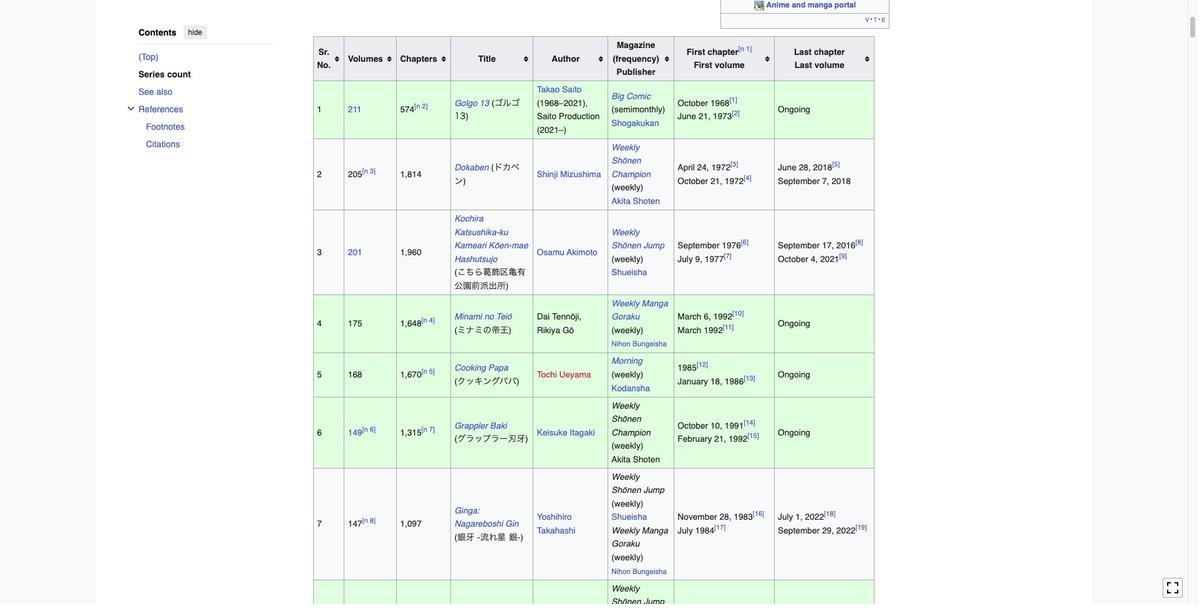 Task type: vqa. For each thing, say whether or not it's contained in the screenshot.


Task type: locate. For each thing, give the bounding box(es) containing it.
1 vertical spatial shueisha link
[[612, 512, 648, 522]]

7 weekly from the top
[[612, 583, 640, 593]]

[3]
[[731, 161, 739, 169]]

2 vertical spatial 1992
[[729, 434, 748, 444]]

13 for ゴルゴ 13
[[455, 112, 466, 121]]

) right 流れ星
[[521, 532, 524, 542]]

saito up (1968–2021),
[[563, 84, 582, 94]]

( inside ginga: nagareboshi gin ( 銀牙 -流れ星 銀- )
[[455, 532, 458, 542]]

october for 1968
[[678, 98, 709, 108]]

1 shueisha from the top
[[612, 267, 648, 277]]

september inside the "september 17, 2016 [8]"
[[779, 240, 820, 250]]

volume down manga
[[815, 60, 845, 70]]

dokaben link
[[455, 162, 489, 172]]

) down teiō
[[509, 325, 512, 335]]

footnotes
[[146, 121, 185, 131]]

2 bungeisha from the top
[[633, 567, 667, 576]]

1 vertical spatial 13
[[455, 112, 466, 121]]

1 vertical spatial 21,
[[711, 176, 723, 186]]

2 weekly from the top
[[612, 227, 640, 237]]

0 vertical spatial 2022
[[806, 512, 825, 522]]

) inside ginga: nagareboshi gin ( 銀牙 -流れ星 銀- )
[[521, 532, 524, 542]]

0 horizontal spatial 2022
[[806, 512, 825, 522]]

0 horizontal spatial june
[[678, 111, 697, 121]]

october inside "october 1968 [1]"
[[678, 98, 709, 108]]

kodansha
[[612, 383, 651, 393]]

1 vertical spatial weekly shōnen champion (weekly) akita shoten
[[612, 400, 661, 464]]

29,
[[823, 526, 835, 536]]

2018 for 7,
[[832, 176, 851, 186]]

2 shōnen from the top
[[612, 240, 641, 250]]

0 vertical spatial akita
[[612, 196, 631, 206]]

2 weekly shōnen champion (weekly) akita shoten from the top
[[612, 400, 661, 464]]

1 vertical spatial goraku
[[612, 539, 640, 549]]

4 shōnen from the top
[[612, 485, 641, 495]]

0 vertical spatial champion
[[612, 169, 651, 179]]

jump for weekly shōnen jump
[[644, 597, 665, 604]]

1 horizontal spatial 2022
[[837, 526, 856, 536]]

october up june 21, 1973 [2]
[[678, 98, 709, 108]]

2 manga from the top
[[642, 526, 668, 536]]

1 vertical spatial saito
[[537, 111, 557, 121]]

weekly shōnen champion (weekly) akita shoten
[[612, 142, 661, 206], [612, 400, 661, 464]]

weekly shōnen jump (weekly) shueisha
[[612, 227, 665, 277]]

jump inside weekly shōnen jump (weekly) shueisha weekly manga goraku (weekly) nihon bungeisha
[[644, 485, 665, 495]]

1 champion from the top
[[612, 169, 651, 179]]

1 shōnen from the top
[[612, 156, 641, 166]]

weekly inside weekly shōnen jump (weekly) shueisha
[[612, 227, 640, 237]]

shueisha
[[612, 267, 648, 277], [612, 512, 648, 522]]

bungeisha up weekly shōnen jump
[[633, 567, 667, 576]]

2022 right 29,
[[837, 526, 856, 536]]

tochi ueyama link
[[537, 370, 592, 380]]

1 akita from the top
[[612, 196, 631, 206]]

28, for 2018
[[799, 162, 811, 172]]

hide button
[[183, 26, 207, 39]]

comic
[[627, 91, 651, 101]]

2 ongoing from the top
[[779, 318, 811, 328]]

1 nihon from the top
[[612, 340, 631, 349]]

0 vertical spatial bungeisha
[[633, 340, 667, 349]]

goraku up weekly shōnen jump
[[612, 539, 640, 549]]

june for 28,
[[779, 162, 797, 172]]

manga left july 1984 [17]
[[642, 526, 668, 536]]

and
[[792, 1, 806, 9]]

march inside march 6, 1992 [10]
[[678, 312, 702, 322]]

nihon bungeisha link up 'morning'
[[612, 340, 667, 349]]

1 nihon bungeisha link from the top
[[612, 340, 667, 349]]

rikiya
[[537, 325, 561, 335]]

chapter up 'first volume'
[[708, 47, 739, 57]]

4 (weekly) from the top
[[612, 370, 644, 380]]

1992 inside march 6, 1992 [10]
[[714, 312, 733, 322]]

0 vertical spatial shoten
[[633, 196, 661, 206]]

weekly inside weekly shōnen jump
[[612, 583, 640, 593]]

[n left 4]
[[422, 317, 428, 325]]

21, for october
[[711, 176, 723, 186]]

0 horizontal spatial 13
[[455, 112, 466, 121]]

shōnen inside weekly shōnen jump
[[612, 597, 641, 604]]

1 vertical spatial jump
[[644, 485, 665, 495]]

0 vertical spatial weekly shōnen champion (weekly) akita shoten
[[612, 142, 661, 206]]

chapter inside last chapter last volume
[[815, 47, 846, 57]]

0 vertical spatial 1972
[[712, 162, 731, 172]]

) inside the minami no teiō ( ミナミの帝王 )
[[509, 325, 512, 335]]

jump for weekly shōnen jump (weekly) shueisha weekly manga goraku (weekly) nihon bungeisha
[[644, 485, 665, 495]]

1 vertical spatial june
[[779, 162, 797, 172]]

anime and manga portal
[[767, 1, 857, 9]]

september up 'october 4, 2021 [9]'
[[779, 240, 820, 250]]

2018 inside june 28, 2018 [5]
[[814, 162, 833, 172]]

2022 up the 'september 29, 2022 [19]'
[[806, 512, 825, 522]]

2 nihon from the top
[[612, 567, 631, 576]]

2 jump from the top
[[644, 485, 665, 495]]

1 vertical spatial champion
[[612, 427, 651, 437]]

chapter
[[708, 47, 739, 57], [815, 47, 846, 57]]

1 vertical spatial shueisha
[[612, 512, 648, 522]]

shueisha for weekly shōnen jump (weekly) shueisha weekly manga goraku (weekly) nihon bungeisha
[[612, 512, 648, 522]]

21, down 10,
[[715, 434, 727, 444]]

shoten
[[633, 196, 661, 206], [633, 454, 661, 464]]

(weekly) inside weekly manga goraku (weekly) nihon bungeisha
[[612, 325, 644, 335]]

champion
[[612, 169, 651, 179], [612, 427, 651, 437]]

1 vertical spatial akita
[[612, 454, 631, 464]]

1968
[[711, 98, 730, 108]]

chapters
[[400, 53, 438, 63]]

1992 down 1991 on the right bottom
[[729, 434, 748, 444]]

footnotes link
[[146, 118, 273, 135]]

21, down "october 1968 [1]"
[[699, 111, 711, 121]]

13 for golgo 13
[[480, 98, 490, 108]]

october inside 'october 4, 2021 [9]'
[[779, 254, 809, 264]]

7,
[[823, 176, 830, 186]]

3 (weekly) from the top
[[612, 325, 644, 335]]

1,960
[[400, 247, 422, 257]]

[17]
[[715, 524, 726, 532]]

1972 down [3] link
[[725, 176, 744, 186]]

september for september 7, 2018
[[779, 176, 820, 186]]

21, for june
[[699, 111, 711, 121]]

big comic link
[[612, 91, 651, 101]]

jump inside weekly shōnen jump (weekly) shueisha
[[644, 240, 665, 250]]

champion down kodansha link
[[612, 427, 651, 437]]

28, inside november 28, 1983 [16]
[[720, 512, 732, 522]]

1 vertical spatial 1992
[[704, 325, 723, 335]]

1985 [12]
[[678, 361, 709, 373]]

147 [n 8]
[[348, 517, 376, 529]]

[5]
[[833, 161, 840, 169]]

champion up akita shoten link
[[612, 169, 651, 179]]

first for first volume
[[694, 60, 713, 70]]

october up february at the right bottom
[[678, 421, 709, 431]]

march for 1992
[[678, 325, 702, 335]]

3 jump from the top
[[644, 597, 665, 604]]

4 ongoing from the top
[[779, 427, 811, 437]]

manga down weekly shōnen jump (weekly) shueisha
[[642, 298, 668, 308]]

[n inside 1,648 [n 4]
[[422, 317, 428, 325]]

(semimonthly)
[[612, 105, 666, 115]]

1 vertical spatial 2022
[[837, 526, 856, 536]]

13 inside ゴルゴ 13
[[455, 112, 466, 121]]

0 vertical spatial 1992
[[714, 312, 733, 322]]

1 horizontal spatial chapter
[[815, 47, 846, 57]]

shōnen inside weekly shōnen jump (weekly) shueisha weekly manga goraku (weekly) nihon bungeisha
[[612, 485, 641, 495]]

volumes
[[348, 53, 383, 63]]

see also
[[139, 86, 173, 96]]

1972 for 24,
[[712, 162, 731, 172]]

0 vertical spatial nihon
[[612, 340, 631, 349]]

2 shueisha link from the top
[[612, 512, 648, 522]]

jump inside weekly shōnen jump
[[644, 597, 665, 604]]

) down dokaben link
[[463, 176, 466, 186]]

[1] link
[[730, 96, 738, 104]]

october inside october 10, 1991 [14]
[[678, 421, 709, 431]]

t link
[[874, 14, 878, 24]]

publisher
[[617, 67, 656, 77]]

1 manga from the top
[[642, 298, 668, 308]]

2 shueisha from the top
[[612, 512, 648, 522]]

0 vertical spatial first
[[687, 47, 706, 57]]

july for 1984
[[678, 526, 693, 536]]

shueisha link
[[612, 267, 648, 277], [612, 512, 648, 522]]

june inside june 21, 1973 [2]
[[678, 111, 697, 121]]

2 champion from the top
[[612, 427, 651, 437]]

july for 9,
[[678, 254, 693, 264]]

175
[[348, 318, 363, 328]]

march 6, 1992 [10]
[[678, 310, 744, 322]]

october down april
[[678, 176, 709, 186]]

september down june 28, 2018 [5]
[[779, 176, 820, 186]]

1 goraku from the top
[[612, 312, 640, 322]]

1992 for 21,
[[729, 434, 748, 444]]

3 shōnen from the top
[[612, 414, 641, 424]]

golgo
[[455, 98, 478, 108]]

2 vertical spatial 21,
[[715, 434, 727, 444]]

july down november
[[678, 526, 693, 536]]

1 vertical spatial manga
[[642, 526, 668, 536]]

july inside july 1984 [17]
[[678, 526, 693, 536]]

1 chapter from the left
[[708, 47, 739, 57]]

2 march from the top
[[678, 325, 702, 335]]

1 jump from the top
[[644, 240, 665, 250]]

0 vertical spatial 28,
[[799, 162, 811, 172]]

kodansha link
[[612, 383, 651, 393]]

[n inside '147 [n 8]'
[[363, 517, 368, 525]]

流れ星
[[481, 533, 506, 542]]

) left tochi at left bottom
[[517, 376, 520, 386]]

1 ongoing from the top
[[779, 105, 811, 115]]

bungeisha up 'morning'
[[633, 340, 667, 349]]

[n for 1,648
[[422, 317, 428, 325]]

1 vertical spatial 1972
[[725, 176, 744, 186]]

1 horizontal spatial volume
[[815, 60, 845, 70]]

march inside march 1992 [11]
[[678, 325, 702, 335]]

21, down april 24, 1972 [3]
[[711, 176, 723, 186]]

28, up the september 7, 2018
[[799, 162, 811, 172]]

(
[[490, 98, 495, 108], [489, 162, 494, 172], [455, 267, 458, 277], [455, 325, 458, 335], [455, 376, 458, 386], [455, 434, 458, 444], [455, 532, 458, 542]]

21, inside "october 21, 1972 [4]"
[[711, 176, 723, 186]]

2 goraku from the top
[[612, 539, 640, 549]]

0 vertical spatial shueisha
[[612, 267, 648, 277]]

march down march 6, 1992 [10]
[[678, 325, 702, 335]]

weekly shōnen champion (weekly) akita shoten left april
[[612, 142, 661, 206]]

0 vertical spatial jump
[[644, 240, 665, 250]]

2 akita from the top
[[612, 454, 631, 464]]

7
[[317, 519, 322, 529]]

1 shoten from the top
[[633, 196, 661, 206]]

manga inside weekly manga goraku (weekly) nihon bungeisha
[[642, 298, 668, 308]]

[n inside 1,670 [n 5]
[[422, 368, 428, 376]]

18,
[[711, 376, 723, 386]]

2018 right 7,
[[832, 176, 851, 186]]

2 shoten from the top
[[633, 454, 661, 464]]

july inside july 9, 1977 [7]
[[678, 254, 693, 264]]

28, inside june 28, 2018 [5]
[[799, 162, 811, 172]]

nihon bungeisha link
[[612, 340, 667, 349], [612, 567, 667, 576]]

nihon inside weekly manga goraku (weekly) nihon bungeisha
[[612, 340, 631, 349]]

0 vertical spatial july
[[678, 254, 693, 264]]

morning link
[[612, 356, 643, 366]]

[3] link
[[731, 161, 739, 169]]

october for 21,
[[678, 176, 709, 186]]

[n left 3]
[[363, 168, 368, 176]]

5 weekly from the top
[[612, 472, 640, 482]]

[n left 2]
[[415, 103, 420, 111]]

[n left 7]
[[422, 426, 428, 434]]

nihon up weekly shōnen jump
[[612, 567, 631, 576]]

champion for itagaki
[[612, 427, 651, 437]]

takao saito (1968–2021), saito production (2021–)
[[537, 84, 600, 135]]

0 vertical spatial march
[[678, 312, 702, 322]]

1 vertical spatial nihon bungeisha link
[[612, 567, 667, 576]]

hide
[[188, 28, 202, 37]]

1 horizontal spatial 13
[[480, 98, 490, 108]]

shōnen inside weekly shōnen jump (weekly) shueisha
[[612, 240, 641, 250]]

1 weekly shōnen champion (weekly) akita shoten from the top
[[612, 142, 661, 206]]

[n 7] link
[[422, 426, 435, 434]]

dai tennōji, rikiya gō
[[537, 312, 582, 335]]

1 vertical spatial shoten
[[633, 454, 661, 464]]

citations link
[[146, 135, 273, 153]]

chapter down manga
[[815, 47, 846, 57]]

1 vertical spatial july
[[779, 512, 794, 522]]

golgo 13
[[455, 98, 490, 108]]

october 1968 [1]
[[678, 96, 738, 108]]

shueisha link for osamu akimoto
[[612, 267, 648, 277]]

1 vertical spatial nihon
[[612, 567, 631, 576]]

[n inside 1,315 [n 7]
[[422, 426, 428, 434]]

13 down the golgo
[[455, 112, 466, 121]]

6 (weekly) from the top
[[612, 499, 644, 509]]

13 right the golgo
[[480, 98, 490, 108]]

(2021–)
[[537, 125, 567, 135]]

0 vertical spatial 21,
[[699, 111, 711, 121]]

nihon up morning "link"
[[612, 340, 631, 349]]

0 horizontal spatial chapter
[[708, 47, 739, 57]]

) down the golgo
[[466, 111, 469, 121]]

2 volume from the left
[[815, 60, 845, 70]]

0 horizontal spatial volume
[[715, 60, 745, 70]]

[n inside 205 [n 3]
[[363, 168, 368, 176]]

1,097
[[400, 519, 422, 529]]

manga inside weekly shōnen jump (weekly) shueisha weekly manga goraku (weekly) nihon bungeisha
[[642, 526, 668, 536]]

1972 inside "october 21, 1972 [4]"
[[725, 176, 744, 186]]

0 vertical spatial goraku
[[612, 312, 640, 322]]

4,
[[811, 254, 819, 264]]

shueisha inside weekly shōnen jump (weekly) shueisha weekly manga goraku (weekly) nihon bungeisha
[[612, 512, 648, 522]]

0 vertical spatial nihon bungeisha link
[[612, 340, 667, 349]]

1992 down march 6, 1992 [10]
[[704, 325, 723, 335]]

21, inside june 21, 1973 [2]
[[699, 111, 711, 121]]

april
[[678, 162, 695, 172]]

1 weekly from the top
[[612, 142, 640, 152]]

4 weekly from the top
[[612, 400, 640, 410]]

june down "october 1968 [1]"
[[678, 111, 697, 121]]

205
[[348, 169, 363, 179]]

574
[[400, 105, 415, 115]]

211 link
[[348, 105, 362, 115]]

1 vertical spatial first
[[694, 60, 713, 70]]

march left 6,
[[678, 312, 702, 322]]

magazine
[[617, 40, 656, 50]]

manga
[[808, 1, 833, 9]]

0 vertical spatial last
[[795, 47, 812, 57]]

1 vertical spatial bungeisha
[[633, 567, 667, 576]]

0 horizontal spatial 28,
[[720, 512, 732, 522]]

1 horizontal spatial 28,
[[799, 162, 811, 172]]

t
[[874, 14, 878, 24]]

icon image
[[755, 1, 765, 11]]

[n left 6]
[[363, 426, 368, 434]]

weekly shōnen champion (weekly) akita shoten for shinji mizushima
[[612, 142, 661, 206]]

6 weekly from the top
[[612, 526, 640, 536]]

volume inside last chapter last volume
[[815, 60, 845, 70]]

june up the september 7, 2018
[[779, 162, 797, 172]]

ongoing for 1992
[[779, 318, 811, 328]]

1 bungeisha from the top
[[633, 340, 667, 349]]

2 vertical spatial jump
[[644, 597, 665, 604]]

1 (weekly) from the top
[[612, 183, 644, 193]]

october
[[678, 98, 709, 108], [678, 176, 709, 186], [779, 254, 809, 264], [678, 421, 709, 431]]

kochira
[[455, 214, 484, 224]]

5 shōnen from the top
[[612, 597, 641, 604]]

21,
[[699, 111, 711, 121], [711, 176, 723, 186], [715, 434, 727, 444]]

jump for weekly shōnen jump (weekly) shueisha
[[644, 240, 665, 250]]

28, up "[17]" link
[[720, 512, 732, 522]]

1 vertical spatial 28,
[[720, 512, 732, 522]]

june 21, 1973 [2]
[[678, 110, 740, 121]]

1 horizontal spatial june
[[779, 162, 797, 172]]

1 march from the top
[[678, 312, 702, 322]]

1 vertical spatial 2018
[[832, 176, 851, 186]]

149
[[348, 427, 363, 437]]

golgo 13 link
[[455, 98, 490, 108]]

september down 1,
[[779, 526, 820, 536]]

201 link
[[348, 247, 363, 257]]

saito up (2021–)
[[537, 111, 557, 121]]

june inside june 28, 2018 [5]
[[779, 162, 797, 172]]

first down 'first chapter [n 1]'
[[694, 60, 713, 70]]

0 vertical spatial june
[[678, 111, 697, 121]]

minami no teiō ( ミナミの帝王 )
[[455, 312, 512, 335]]

[n 4] link
[[422, 317, 435, 325]]

weekly shōnen champion (weekly) akita shoten down kodansha link
[[612, 400, 661, 464]]

2022 inside the 'september 29, 2022 [19]'
[[837, 526, 856, 536]]

chapter for last
[[815, 47, 846, 57]]

april 24, 1972 [3]
[[678, 161, 739, 172]]

july left 1,
[[779, 512, 794, 522]]

( inside the cooking papa ( クッキングパパ )
[[455, 376, 458, 386]]

1984
[[696, 526, 715, 536]]

chapter inside 'first chapter [n 1]'
[[708, 47, 739, 57]]

2022 inside 'july 1, 2022 [18]'
[[806, 512, 825, 522]]

september up 9,
[[678, 240, 720, 250]]

nihon bungeisha link up weekly shōnen jump
[[612, 567, 667, 576]]

[n left "1]"
[[739, 45, 745, 53]]

1992 inside february 21, 1992 [15]
[[729, 434, 748, 444]]

1 volume from the left
[[715, 60, 745, 70]]

[n left the 8]
[[363, 517, 368, 525]]

1972 up "october 21, 1972 [4]"
[[712, 162, 731, 172]]

3 weekly from the top
[[612, 298, 640, 308]]

[n inside "574 [n 2]"
[[415, 103, 420, 111]]

goraku up 'morning'
[[612, 312, 640, 322]]

shueisha inside weekly shōnen jump (weekly) shueisha
[[612, 267, 648, 277]]

2018 up 7,
[[814, 162, 833, 172]]

1992 up [11]
[[714, 312, 733, 322]]

october left 4,
[[779, 254, 809, 264]]

ginga: nagareboshi gin ( 銀牙 -流れ星 銀- )
[[455, 505, 524, 542]]

0 vertical spatial 2018
[[814, 162, 833, 172]]

1 shueisha link from the top
[[612, 267, 648, 277]]

1986
[[725, 376, 744, 386]]

[8] link
[[856, 239, 864, 247]]

) left keisuke
[[526, 434, 528, 444]]

first inside 'first chapter [n 1]'
[[687, 47, 706, 57]]

[n left "5]"
[[422, 368, 428, 376]]

[n 6] link
[[363, 426, 376, 434]]

ongoing for [1]
[[779, 105, 811, 115]]

september inside september 1976 [6]
[[678, 240, 720, 250]]

0 vertical spatial shueisha link
[[612, 267, 648, 277]]

takahashi
[[537, 526, 576, 536]]

september inside the 'september 29, 2022 [19]'
[[779, 526, 820, 536]]

july inside 'july 1, 2022 [18]'
[[779, 512, 794, 522]]

0 vertical spatial 13
[[480, 98, 490, 108]]

0 vertical spatial manga
[[642, 298, 668, 308]]

volume down 'first chapter [n 1]'
[[715, 60, 745, 70]]

1 horizontal spatial saito
[[563, 84, 582, 94]]

october inside "october 21, 1972 [4]"
[[678, 176, 709, 186]]

2 vertical spatial july
[[678, 526, 693, 536]]

kameari
[[455, 240, 487, 250]]

21, inside february 21, 1992 [15]
[[715, 434, 727, 444]]

first up 'first volume'
[[687, 47, 706, 57]]

july left 9,
[[678, 254, 693, 264]]

1 vertical spatial march
[[678, 325, 702, 335]]

1972 inside april 24, 1972 [3]
[[712, 162, 731, 172]]

2 (weekly) from the top
[[612, 254, 644, 264]]

2 chapter from the left
[[815, 47, 846, 57]]

0 vertical spatial saito
[[563, 84, 582, 94]]

tennōji,
[[552, 312, 582, 322]]

references link
[[139, 100, 273, 118]]

) down こちら葛飾区亀有
[[506, 281, 509, 291]]



Task type: describe. For each thing, give the bounding box(es) containing it.
1973
[[713, 111, 732, 121]]

july for 1,
[[779, 512, 794, 522]]

ドカベ ン
[[455, 163, 520, 185]]

149 link
[[348, 427, 363, 437]]

see
[[139, 86, 154, 96]]

1992 for 6,
[[714, 312, 733, 322]]

1985
[[678, 363, 697, 373]]

(weekly) inside morning (weekly) kodansha
[[612, 370, 644, 380]]

( inside ( こちら葛飾区亀有 公園前派出所
[[455, 267, 458, 277]]

itagaki
[[570, 427, 595, 437]]

series count link
[[139, 65, 283, 83]]

) inside the cooking papa ( クッキングパパ )
[[517, 376, 520, 386]]

july 1, 2022 [18]
[[779, 511, 836, 522]]

e link
[[882, 14, 886, 24]]

shogakukan
[[612, 118, 660, 128]]

kōen-
[[489, 240, 512, 250]]

[18]
[[825, 511, 836, 519]]

keisuke
[[537, 427, 568, 437]]

[2] link
[[732, 110, 740, 118]]

こちら葛飾区亀有
[[458, 268, 526, 277]]

[9] link
[[840, 252, 848, 260]]

weekly shōnen champion (weekly) akita shoten for keisuke itagaki
[[612, 400, 661, 464]]

v link
[[866, 14, 870, 24]]

[n 1] link
[[739, 45, 752, 53]]

ongoing for 1991
[[779, 427, 811, 437]]

magazine (frequency) publisher
[[613, 40, 660, 77]]

kochira katsushika-ku kameari kōen-mae hashutsujo
[[455, 214, 529, 264]]

[n for 574
[[415, 103, 420, 111]]

[6] link
[[742, 239, 749, 247]]

( inside grappler baki ( グラップラー刃牙 )
[[455, 434, 458, 444]]

katsushika-
[[455, 227, 499, 237]]

see also link
[[139, 83, 273, 100]]

bungeisha inside weekly manga goraku (weekly) nihon bungeisha
[[633, 340, 667, 349]]

akita for itagaki
[[612, 454, 631, 464]]

gō
[[563, 325, 574, 335]]

keisuke itagaki link
[[537, 427, 595, 437]]

[13] link
[[744, 375, 756, 383]]

[n for 1,670
[[422, 368, 428, 376]]

[n inside 'first chapter [n 1]'
[[739, 45, 745, 53]]

ゴルゴ
[[495, 98, 520, 107]]

[n 8] link
[[363, 517, 376, 525]]

1
[[317, 105, 322, 115]]

bungeisha inside weekly shōnen jump (weekly) shueisha weekly manga goraku (weekly) nihon bungeisha
[[633, 567, 667, 576]]

no.
[[317, 60, 331, 70]]

0 horizontal spatial saito
[[537, 111, 557, 121]]

3 ongoing from the top
[[779, 370, 811, 380]]

anime
[[767, 1, 790, 9]]

series count
[[139, 69, 191, 79]]

minami
[[455, 312, 482, 322]]

5 (weekly) from the top
[[612, 441, 644, 451]]

[n for 147
[[363, 517, 368, 525]]

october 21, 1972 [4]
[[678, 174, 752, 186]]

147
[[348, 519, 363, 529]]

march for 6,
[[678, 312, 702, 322]]

weekly shōnen jump link
[[612, 227, 665, 250]]

[7]
[[724, 252, 732, 260]]

akita for mizushima
[[612, 196, 631, 206]]

7 (weekly) from the top
[[612, 553, 644, 562]]

) inside grappler baki ( グラップラー刃牙 )
[[526, 434, 528, 444]]

june 28, 2018 [5]
[[779, 161, 840, 172]]

銀牙
[[458, 533, 475, 542]]

[7] link
[[724, 252, 732, 260]]

クッキングパパ
[[458, 377, 517, 386]]

dokaben
[[455, 162, 489, 172]]

osamu akimoto
[[537, 247, 598, 257]]

(weekly) inside weekly shōnen jump (weekly) shueisha
[[612, 254, 644, 264]]

nihon inside weekly shōnen jump (weekly) shueisha weekly manga goraku (weekly) nihon bungeisha
[[612, 567, 631, 576]]

[12]
[[697, 361, 709, 369]]

shōnen for shinji mizushima
[[612, 156, 641, 166]]

shoten for february
[[633, 454, 661, 464]]

[n inside 149 [n 6]
[[363, 426, 368, 434]]

first for first chapter [n 1]
[[687, 47, 706, 57]]

ン
[[455, 176, 463, 185]]

goraku inside weekly manga goraku (weekly) nihon bungeisha
[[612, 312, 640, 322]]

shoten for october
[[633, 196, 661, 206]]

first volume
[[694, 60, 745, 70]]

shogakukan link
[[612, 118, 660, 128]]

1992 inside march 1992 [11]
[[704, 325, 723, 335]]

june for 21,
[[678, 111, 697, 121]]

shueisha for weekly shōnen jump (weekly) shueisha
[[612, 267, 648, 277]]

november 28, 1983 [16]
[[678, 511, 765, 522]]

2022 for 1,
[[806, 512, 825, 522]]

10,
[[711, 421, 723, 431]]

e
[[882, 14, 886, 24]]

5]
[[429, 368, 435, 376]]

ドカベ
[[494, 163, 520, 172]]

grappler
[[455, 421, 488, 431]]

[n for 205
[[363, 168, 368, 176]]

morning
[[612, 356, 643, 366]]

sr. no.
[[317, 47, 331, 70]]

cooking
[[455, 363, 486, 373]]

2018 for 28,
[[814, 162, 833, 172]]

dai
[[537, 312, 550, 322]]

takao
[[537, 84, 560, 94]]

x small image
[[127, 105, 135, 112]]

28, for 1983
[[720, 512, 732, 522]]

osamu akimoto link
[[537, 247, 598, 257]]

2016
[[837, 240, 856, 250]]

1,648
[[400, 318, 422, 328]]

fullscreen image
[[1167, 582, 1180, 595]]

v t e
[[866, 14, 886, 24]]

shōnen for keisuke itagaki
[[612, 414, 641, 424]]

[10]
[[733, 310, 744, 318]]

goraku inside weekly shōnen jump (weekly) shueisha weekly manga goraku (weekly) nihon bungeisha
[[612, 539, 640, 549]]

6
[[317, 427, 322, 437]]

weekly inside weekly manga goraku (weekly) nihon bungeisha
[[612, 298, 640, 308]]

chapter for [n
[[708, 47, 739, 57]]

(frequency)
[[613, 53, 660, 63]]

october 4, 2021 [9]
[[779, 252, 848, 264]]

mizushima
[[561, 169, 602, 179]]

shueisha link for yoshihiro takahashi
[[612, 512, 648, 522]]

last chapter last volume
[[795, 47, 846, 70]]

1,814
[[400, 169, 422, 179]]

keisuke itagaki
[[537, 427, 595, 437]]

october for 4,
[[779, 254, 809, 264]]

july 1984 [17]
[[678, 524, 726, 536]]

[n for 1,315
[[422, 426, 428, 434]]

[5] link
[[833, 161, 840, 169]]

february 21, 1992 [15]
[[678, 433, 760, 444]]

9,
[[696, 254, 703, 264]]

574 [n 2]
[[400, 103, 428, 115]]

weekly shōnen jump (weekly) shueisha weekly manga goraku (weekly) nihon bungeisha
[[612, 472, 668, 576]]

shōnen for osamu akimoto
[[612, 240, 641, 250]]

september for september 17, 2016 [8]
[[779, 240, 820, 250]]

kochira katsushika-ku kameari kōen-mae hashutsujo link
[[455, 214, 529, 264]]

september for september 1976 [6]
[[678, 240, 720, 250]]

1972 for 21,
[[725, 176, 744, 186]]

september for september 29, 2022 [19]
[[779, 526, 820, 536]]

weekly manga goraku (weekly) nihon bungeisha
[[612, 298, 668, 349]]

2022 for 29,
[[837, 526, 856, 536]]

nagareboshi
[[455, 519, 503, 529]]

[19] link
[[856, 524, 868, 532]]

2 nihon bungeisha link from the top
[[612, 567, 667, 576]]

1 vertical spatial last
[[795, 60, 813, 70]]

1,670 [n 5]
[[400, 368, 435, 380]]

champion for mizushima
[[612, 169, 651, 179]]

21, for february
[[715, 434, 727, 444]]

( inside the minami no teiō ( ミナミの帝王 )
[[455, 325, 458, 335]]

title
[[479, 53, 496, 63]]

24,
[[698, 162, 710, 172]]

weekly shōnen champion link
[[612, 142, 651, 179]]

october for 10,
[[678, 421, 709, 431]]



